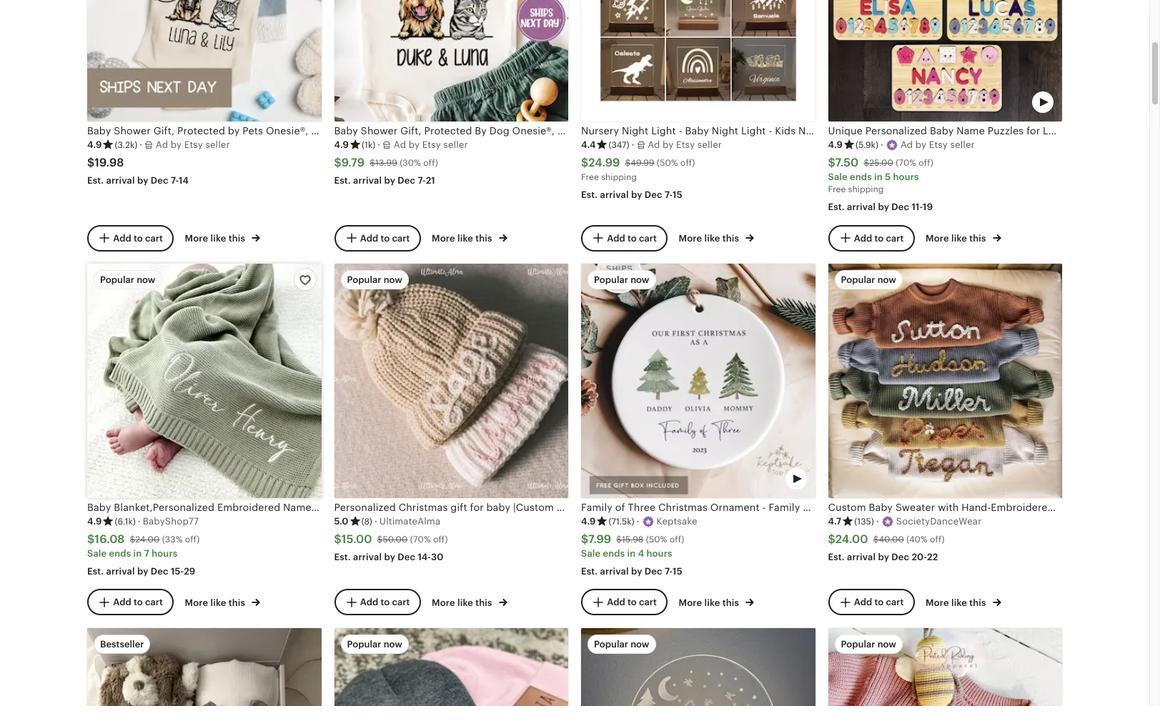 Task type: locate. For each thing, give the bounding box(es) containing it.
cart down $ 19.98 est. arrival by dec 7-14
[[145, 232, 163, 243]]

free down the 24.99
[[581, 172, 599, 182]]

0 vertical spatial (70%
[[896, 158, 916, 168]]

sale inside $ 7.50 $ 25.00 (70% off) sale ends in 5 hours free shipping
[[828, 172, 848, 182]]

est. inside $ 19.98 est. arrival by dec 7-14
[[87, 175, 104, 186]]

more for 24.00
[[926, 597, 949, 608]]

popular now for 'custom baby sweater with hand-embroidered name and monogram,custom name baby sweater,a cherished gift from aunt-christmas gift' image
[[841, 275, 896, 285]]

custom baby sweater with hand-embroidered name and monogram,custom name baby sweater,a cherished gift from aunt-christmas gift image
[[828, 264, 1062, 498]]

arrival down 16.08
[[106, 566, 135, 577]]

0 horizontal spatial 24.00
[[135, 535, 160, 545]]

add to cart button
[[87, 225, 174, 251], [334, 225, 420, 251], [581, 225, 667, 251], [828, 225, 914, 251], [87, 589, 174, 615], [334, 589, 420, 615], [581, 589, 667, 615], [828, 589, 914, 615]]

arrival down 9.79
[[353, 175, 382, 186]]

shipping inside $ 7.50 $ 25.00 (70% off) sale ends in 5 hours free shipping
[[848, 184, 884, 194]]

·
[[140, 140, 142, 150], [378, 140, 380, 150], [632, 140, 634, 150], [881, 140, 883, 150], [138, 516, 141, 527], [374, 516, 377, 527], [637, 516, 639, 527], [876, 516, 879, 527]]

baby blanket,personalized embroidered name,stroller blanket,newborn baby gift ,soft breathable cotton knit, baby shower gift image
[[87, 264, 321, 498]]

more like this for 24.00
[[926, 597, 988, 608]]

1 vertical spatial shipping
[[848, 184, 884, 194]]

to for 7.50
[[874, 232, 884, 243]]

50.00
[[383, 535, 408, 545]]

$ 7.99 $ 15.98 (50% off) sale ends in 4 hours est. arrival by dec 7-15
[[581, 533, 684, 577]]

· right '(135)'
[[876, 516, 879, 527]]

hours
[[893, 172, 919, 182], [152, 548, 178, 559], [646, 548, 672, 559]]

more like this for 7.99
[[679, 597, 741, 608]]

0 horizontal spatial in
[[133, 548, 142, 559]]

24.00 down '(135)'
[[835, 533, 868, 546]]

to up bestseller on the bottom
[[134, 597, 143, 607]]

by down 40.00
[[878, 552, 889, 562]]

add to cart
[[113, 232, 163, 243], [360, 232, 410, 243], [607, 232, 657, 243], [854, 232, 904, 243], [113, 597, 163, 607], [360, 597, 410, 607], [607, 597, 657, 607], [854, 597, 904, 607]]

in for 7.50
[[874, 172, 883, 182]]

$ 15.00 $ 50.00 (70% off) est. arrival by dec 14-30
[[334, 533, 448, 562]]

ends down 7.99
[[603, 548, 625, 559]]

hours down (33%
[[152, 548, 178, 559]]

est. down the 19.98
[[87, 175, 104, 186]]

arrival down the 19.98
[[106, 175, 135, 186]]

0 vertical spatial 15
[[673, 190, 682, 200]]

est. inside $ 7.99 $ 15.98 (50% off) sale ends in 4 hours est. arrival by dec 7-15
[[581, 566, 598, 577]]

more like this link for 7.99
[[679, 594, 754, 610]]

1 horizontal spatial popular now link
[[581, 628, 815, 706]]

in for 16.08
[[133, 548, 142, 559]]

baby shower gift, protected by dog onesie®, protected by pets onesie®, newborn baby gift, personalized baby onesie®, custom dog onesie® image
[[334, 0, 568, 121]]

add down $ 7.99 $ 15.98 (50% off) sale ends in 4 hours est. arrival by dec 7-15
[[607, 597, 625, 607]]

4.9 up 7.50
[[828, 140, 843, 150]]

cart for 24.99
[[639, 232, 657, 243]]

1 popular now link from the left
[[334, 628, 568, 706]]

dec inside $ 9.79 $ 13.99 (30% off) est. arrival by dec 7-21
[[398, 175, 415, 186]]

0 horizontal spatial hours
[[152, 548, 178, 559]]

like for 24.00
[[951, 597, 967, 608]]

off) inside $ 24.00 $ 40.00 (40% off) est. arrival by dec 20-22
[[930, 535, 945, 545]]

sale down 7.50
[[828, 172, 848, 182]]

1 horizontal spatial 24.00
[[835, 533, 868, 546]]

hours right the 4
[[646, 548, 672, 559]]

ends for 16.08
[[109, 548, 131, 559]]

add to cart button down est. arrival by dec 11-19 at the top of page
[[828, 225, 914, 251]]

add down est. arrival by dec 11-19 at the top of page
[[854, 232, 872, 243]]

add to cart button down est. arrival by dec 7-15
[[581, 225, 667, 251]]

est. down 16.08
[[87, 566, 104, 577]]

2 horizontal spatial ends
[[850, 172, 872, 182]]

cart down $ 24.00 $ 40.00 (40% off) est. arrival by dec 20-22
[[886, 597, 904, 607]]

est. down '15.00'
[[334, 552, 351, 562]]

popular now for custom beanie for kids, leather patch beanies personalized gift for kids christmas gifts, baby newborn beanies, signature cursive, patch hat image
[[347, 639, 402, 650]]

like for 7.50
[[951, 233, 967, 244]]

cart down the 4
[[639, 597, 657, 607]]

2 popular now link from the left
[[581, 628, 815, 706]]

(33%
[[162, 535, 183, 545]]

24.00 up the 7
[[135, 535, 160, 545]]

add to cart for 7.99
[[607, 597, 657, 607]]

1 vertical spatial (70%
[[410, 535, 431, 545]]

est. arrival by dec 7-15
[[581, 190, 682, 200]]

more
[[185, 233, 208, 244], [432, 233, 455, 244], [679, 233, 702, 244], [926, 233, 949, 244], [185, 597, 208, 608], [432, 597, 455, 608], [679, 597, 702, 608], [926, 597, 949, 608]]

popular
[[100, 275, 134, 285], [347, 275, 381, 285], [594, 275, 628, 285], [841, 275, 875, 285], [347, 639, 381, 650], [594, 639, 628, 650], [841, 639, 875, 650]]

$
[[87, 156, 95, 170], [334, 156, 341, 170], [581, 156, 588, 170], [828, 156, 835, 170], [370, 158, 375, 168], [625, 158, 631, 168], [864, 158, 869, 168], [87, 533, 95, 546], [334, 533, 342, 546], [581, 533, 588, 546], [828, 533, 835, 546], [130, 535, 135, 545], [377, 535, 383, 545], [616, 535, 622, 545], [873, 535, 879, 545]]

sale inside $ 7.99 $ 15.98 (50% off) sale ends in 4 hours est. arrival by dec 7-15
[[581, 548, 601, 559]]

est.
[[87, 175, 104, 186], [334, 175, 351, 186], [581, 190, 598, 200], [828, 202, 845, 213], [334, 552, 351, 562], [828, 552, 845, 562], [87, 566, 104, 577], [581, 566, 598, 577]]

to down $ 24.00 $ 40.00 (40% off) est. arrival by dec 20-22
[[874, 597, 884, 607]]

19
[[923, 202, 933, 213]]

custom hand embroidered toddler and baby name sweater | oversized kids sweater | embroidered name sweater | personalized baby name sweater image
[[828, 628, 1062, 706]]

ends inside the $ 16.08 $ 24.00 (33% off) sale ends in 7 hours est. arrival by dec 15-29
[[109, 548, 131, 559]]

like for 16.08
[[210, 597, 226, 608]]

free down 7.50
[[828, 184, 846, 194]]

1 vertical spatial 15
[[673, 566, 682, 577]]

by
[[137, 175, 148, 186], [384, 175, 395, 186], [631, 190, 642, 200], [878, 202, 889, 213], [384, 552, 395, 562], [878, 552, 889, 562], [137, 566, 148, 577], [631, 566, 642, 577]]

add to cart down est. arrival by dec 11-19 at the top of page
[[854, 232, 904, 243]]

7-
[[171, 175, 179, 186], [418, 175, 426, 186], [665, 190, 673, 200], [665, 566, 673, 577]]

add to cart up bestseller on the bottom
[[113, 597, 163, 607]]

1 horizontal spatial hours
[[646, 548, 672, 559]]

add down $ 15.00 $ 50.00 (70% off) est. arrival by dec 14-30
[[360, 597, 378, 607]]

(70% inside $ 7.50 $ 25.00 (70% off) sale ends in 5 hours free shipping
[[896, 158, 916, 168]]

0 horizontal spatial shipping
[[601, 172, 637, 182]]

1 horizontal spatial ends
[[603, 548, 625, 559]]

hours right 5
[[893, 172, 919, 182]]

1 vertical spatial (50%
[[646, 535, 667, 545]]

now
[[137, 275, 155, 285], [384, 275, 402, 285], [631, 275, 649, 285], [877, 275, 896, 285], [384, 639, 402, 650], [631, 639, 649, 650], [877, 639, 896, 650]]

like
[[210, 233, 226, 244], [457, 233, 473, 244], [704, 233, 720, 244], [951, 233, 967, 244], [210, 597, 226, 608], [457, 597, 473, 608], [704, 597, 720, 608], [951, 597, 967, 608]]

$ inside $ 19.98 est. arrival by dec 7-14
[[87, 156, 95, 170]]

1 horizontal spatial shipping
[[848, 184, 884, 194]]

to down est. arrival by dec 11-19 at the top of page
[[874, 232, 884, 243]]

add up bestseller on the bottom
[[113, 597, 131, 607]]

· for 16.08
[[138, 516, 141, 527]]

2 15 from the top
[[673, 566, 682, 577]]

off) right (33%
[[185, 535, 200, 545]]

off)
[[423, 158, 438, 168], [680, 158, 695, 168], [919, 158, 933, 168], [185, 535, 200, 545], [433, 535, 448, 545], [670, 535, 684, 545], [930, 535, 945, 545]]

more for 7.99
[[679, 597, 702, 608]]

ends
[[850, 172, 872, 182], [109, 548, 131, 559], [603, 548, 625, 559]]

arrival down 7.99
[[600, 566, 629, 577]]

add to cart button down $ 24.00 $ 40.00 (40% off) est. arrival by dec 20-22
[[828, 589, 914, 615]]

by down (3.2k)
[[137, 175, 148, 186]]

(70% inside $ 15.00 $ 50.00 (70% off) est. arrival by dec 14-30
[[410, 535, 431, 545]]

hours inside $ 7.50 $ 25.00 (70% off) sale ends in 5 hours free shipping
[[893, 172, 919, 182]]

by down 13.99
[[384, 175, 395, 186]]

mountains custom name light | personalized bedroom led cloud decor sign | light up sign | daughter/son gift sign /boy gift/ girl gift image
[[581, 628, 815, 706]]

more like this link for 24.00
[[926, 594, 1001, 610]]

by down the 4
[[631, 566, 642, 577]]

sale down 7.99
[[581, 548, 601, 559]]

add to cart button up bestseller on the bottom
[[87, 589, 174, 615]]

add to cart button down $ 9.79 $ 13.99 (30% off) est. arrival by dec 7-21
[[334, 225, 420, 251]]

15-
[[171, 566, 184, 577]]

4.9 up 16.08
[[87, 516, 102, 527]]

in left the 4
[[627, 548, 636, 559]]

dec inside $ 19.98 est. arrival by dec 7-14
[[151, 175, 168, 186]]

15.98
[[622, 535, 644, 545]]

1 horizontal spatial sale
[[581, 548, 601, 559]]

cart for 24.00
[[886, 597, 904, 607]]

cart down est. arrival by dec 7-15
[[639, 232, 657, 243]]

shipping down the 24.99
[[601, 172, 637, 182]]

unique personalized baby name puzzles for learning and play | custom wooden toys with educational benefits image
[[828, 0, 1062, 121]]

by down 5
[[878, 202, 889, 213]]

est. down the 24.99
[[581, 190, 598, 200]]

· right the (347)
[[632, 140, 634, 150]]

ends down 16.08
[[109, 548, 131, 559]]

0 horizontal spatial (70%
[[410, 535, 431, 545]]

like for 9.79
[[457, 233, 473, 244]]

arrival down '(135)'
[[847, 552, 876, 562]]

popular now
[[100, 275, 155, 285], [347, 275, 402, 285], [594, 275, 649, 285], [841, 275, 896, 285], [347, 639, 402, 650], [594, 639, 649, 650], [841, 639, 896, 650]]

(50% right 15.98
[[646, 535, 667, 545]]

ends down 7.50
[[850, 172, 872, 182]]

this
[[229, 233, 245, 244], [476, 233, 492, 244], [722, 233, 739, 244], [969, 233, 986, 244], [229, 597, 245, 608], [476, 597, 492, 608], [722, 597, 739, 608], [969, 597, 986, 608]]

2 horizontal spatial popular now link
[[828, 628, 1062, 706]]

cart down $ 15.00 $ 50.00 (70% off) est. arrival by dec 14-30
[[392, 597, 410, 607]]

2 horizontal spatial in
[[874, 172, 883, 182]]

add to cart button for 24.99
[[581, 225, 667, 251]]

this for 24.00
[[969, 597, 986, 608]]

in inside $ 7.50 $ 25.00 (70% off) sale ends in 5 hours free shipping
[[874, 172, 883, 182]]

24.00
[[835, 533, 868, 546], [135, 535, 160, 545]]

1 horizontal spatial free
[[828, 184, 846, 194]]

arrival inside $ 15.00 $ 50.00 (70% off) est. arrival by dec 14-30
[[353, 552, 382, 562]]

add to cart button down $ 19.98 est. arrival by dec 7-14
[[87, 225, 174, 251]]

(6.1k)
[[115, 517, 136, 527]]

15
[[673, 190, 682, 200], [673, 566, 682, 577]]

7.99
[[588, 533, 611, 546]]

0 vertical spatial product video element
[[828, 0, 1062, 121]]

free
[[581, 172, 599, 182], [828, 184, 846, 194]]

to down est. arrival by dec 7-15
[[627, 232, 637, 243]]

4.9 up 9.79
[[334, 140, 349, 150]]

this for 9.79
[[476, 233, 492, 244]]

in left 5
[[874, 172, 883, 182]]

by down the 7
[[137, 566, 148, 577]]

to down $ 9.79 $ 13.99 (30% off) est. arrival by dec 7-21
[[381, 232, 390, 243]]

(70% right 25.00
[[896, 158, 916, 168]]

(71.5k)
[[609, 517, 634, 527]]

ends inside $ 7.99 $ 15.98 (50% off) sale ends in 4 hours est. arrival by dec 7-15
[[603, 548, 625, 559]]

to down $ 7.99 $ 15.98 (50% off) sale ends in 4 hours est. arrival by dec 7-15
[[627, 597, 637, 607]]

ends for 7.99
[[603, 548, 625, 559]]

arrival inside $ 19.98 est. arrival by dec 7-14
[[106, 175, 135, 186]]

(50% inside $ 7.99 $ 15.98 (50% off) sale ends in 4 hours est. arrival by dec 7-15
[[646, 535, 667, 545]]

in inside the $ 16.08 $ 24.00 (33% off) sale ends in 7 hours est. arrival by dec 15-29
[[133, 548, 142, 559]]

add to cart for 7.50
[[854, 232, 904, 243]]

est. arrival by dec 11-19
[[828, 202, 933, 213]]

0 horizontal spatial free
[[581, 172, 599, 182]]

0 horizontal spatial sale
[[87, 548, 107, 559]]

add to cart down $ 15.00 $ 50.00 (70% off) est. arrival by dec 14-30
[[360, 597, 410, 607]]

off) right 15.98
[[670, 535, 684, 545]]

0 vertical spatial free
[[581, 172, 599, 182]]

(8)
[[361, 517, 372, 527]]

· for 15.00
[[374, 516, 377, 527]]

(70%
[[896, 158, 916, 168], [410, 535, 431, 545]]

in left the 7
[[133, 548, 142, 559]]

more like this
[[185, 233, 248, 244], [432, 233, 495, 244], [679, 233, 741, 244], [926, 233, 988, 244], [185, 597, 248, 608], [432, 597, 495, 608], [679, 597, 741, 608], [926, 597, 988, 608]]

3 popular now link from the left
[[828, 628, 1062, 706]]

arrival
[[106, 175, 135, 186], [353, 175, 382, 186], [600, 190, 629, 200], [847, 202, 876, 213], [353, 552, 382, 562], [847, 552, 876, 562], [106, 566, 135, 577], [600, 566, 629, 577]]

more for 9.79
[[432, 233, 455, 244]]

25.00
[[869, 158, 893, 168]]

off) for 16.08
[[185, 535, 200, 545]]

to for 15.00
[[381, 597, 390, 607]]

15 inside $ 7.99 $ 15.98 (50% off) sale ends in 4 hours est. arrival by dec 7-15
[[673, 566, 682, 577]]

popular for baby blanket,personalized embroidered name,stroller blanket,newborn baby gift ,soft breathable cotton knit, baby shower gift image
[[100, 275, 134, 285]]

off) inside $ 24.99 $ 49.99 (50% off) free shipping
[[680, 158, 695, 168]]

30
[[431, 552, 444, 562]]

by inside $ 19.98 est. arrival by dec 7-14
[[137, 175, 148, 186]]

0 vertical spatial shipping
[[601, 172, 637, 182]]

(50% right 49.99 on the right top of page
[[657, 158, 678, 168]]

0 horizontal spatial popular now link
[[334, 628, 568, 706]]

dec inside $ 7.99 $ 15.98 (50% off) sale ends in 4 hours est. arrival by dec 7-15
[[645, 566, 662, 577]]

add for 7.50
[[854, 232, 872, 243]]

· right (1k)
[[378, 140, 380, 150]]

est. down the 4.7
[[828, 552, 845, 562]]

add for 16.08
[[113, 597, 131, 607]]

add to cart down $ 19.98 est. arrival by dec 7-14
[[113, 232, 163, 243]]

more like this link
[[185, 230, 260, 245], [432, 230, 507, 245], [679, 230, 754, 245], [926, 230, 1001, 245], [185, 594, 260, 610], [432, 594, 507, 610], [679, 594, 754, 610], [926, 594, 1001, 610]]

shipping up est. arrival by dec 11-19 at the top of page
[[848, 184, 884, 194]]

arrival down '15.00'
[[353, 552, 382, 562]]

5
[[885, 172, 891, 182]]

hours for 16.08
[[152, 548, 178, 559]]

22
[[927, 552, 938, 562]]

add to cart for 24.99
[[607, 232, 657, 243]]

to down $ 15.00 $ 50.00 (70% off) est. arrival by dec 14-30
[[381, 597, 390, 607]]

hours inside $ 7.99 $ 15.98 (50% off) sale ends in 4 hours est. arrival by dec 7-15
[[646, 548, 672, 559]]

1 horizontal spatial (70%
[[896, 158, 916, 168]]

off) inside $ 7.50 $ 25.00 (70% off) sale ends in 5 hours free shipping
[[919, 158, 933, 168]]

add to cart down est. arrival by dec 7-15
[[607, 232, 657, 243]]

cart down $ 9.79 $ 13.99 (30% off) est. arrival by dec 7-21
[[392, 232, 410, 243]]

sale for 16.08
[[87, 548, 107, 559]]

this for 24.99
[[722, 233, 739, 244]]

· right the (5.9k)
[[881, 140, 883, 150]]

4.9
[[87, 140, 102, 150], [334, 140, 349, 150], [828, 140, 843, 150], [87, 516, 102, 527], [581, 516, 596, 527]]

by inside $ 7.99 $ 15.98 (50% off) sale ends in 4 hours est. arrival by dec 7-15
[[631, 566, 642, 577]]

4.9 up the 19.98
[[87, 140, 102, 150]]

off) up 19
[[919, 158, 933, 168]]

15.00
[[342, 533, 372, 546]]

more like this for 16.08
[[185, 597, 248, 608]]

cart for 15.00
[[392, 597, 410, 607]]

this for 7.50
[[969, 233, 986, 244]]

add to cart button down $ 7.99 $ 15.98 (50% off) sale ends in 4 hours est. arrival by dec 7-15
[[581, 589, 667, 615]]

more like this for 9.79
[[432, 233, 495, 244]]

ends inside $ 7.50 $ 25.00 (70% off) sale ends in 5 hours free shipping
[[850, 172, 872, 182]]

off) inside the $ 16.08 $ 24.00 (33% off) sale ends in 7 hours est. arrival by dec 15-29
[[185, 535, 200, 545]]

(30%
[[400, 158, 421, 168]]

dec
[[151, 175, 168, 186], [398, 175, 415, 186], [645, 190, 662, 200], [892, 202, 909, 213], [398, 552, 415, 562], [892, 552, 909, 562], [151, 566, 168, 577], [645, 566, 662, 577]]

4
[[638, 548, 644, 559]]

sale
[[828, 172, 848, 182], [87, 548, 107, 559], [581, 548, 601, 559]]

5.0
[[334, 516, 349, 527]]

now for custom beanie for kids, leather patch beanies personalized gift for kids christmas gifts, baby newborn beanies, signature cursive, patch hat image
[[384, 639, 402, 650]]

add to cart down $ 7.99 $ 15.98 (50% off) sale ends in 4 hours est. arrival by dec 7-15
[[607, 597, 657, 607]]

1 horizontal spatial in
[[627, 548, 636, 559]]

this for 15.00
[[476, 597, 492, 608]]

est. down 7.99
[[581, 566, 598, 577]]

2 horizontal spatial hours
[[893, 172, 919, 182]]

9.79
[[341, 156, 365, 170]]

1 vertical spatial free
[[828, 184, 846, 194]]

· right (8) at bottom left
[[374, 516, 377, 527]]

off) for 24.99
[[680, 158, 695, 168]]

· for 24.99
[[632, 140, 634, 150]]

popular now link
[[334, 628, 568, 706], [581, 628, 815, 706], [828, 628, 1062, 706]]

off) up 22
[[930, 535, 945, 545]]

0 horizontal spatial ends
[[109, 548, 131, 559]]

(50% inside $ 24.99 $ 49.99 (50% off) free shipping
[[657, 158, 678, 168]]

add to cart down $ 24.00 $ 40.00 (40% off) est. arrival by dec 20-22
[[854, 597, 904, 607]]

more like this for 24.99
[[679, 233, 741, 244]]

$ 24.00 $ 40.00 (40% off) est. arrival by dec 20-22
[[828, 533, 945, 562]]

to
[[134, 232, 143, 243], [381, 232, 390, 243], [627, 232, 637, 243], [874, 232, 884, 243], [134, 597, 143, 607], [381, 597, 390, 607], [627, 597, 637, 607], [874, 597, 884, 607]]

· right (6.1k)
[[138, 516, 141, 527]]

family of three christmas ornament - family of 3 - family ornament - personalized baby's first christmas ornament, first christmas ornament image
[[581, 264, 815, 498]]

hours inside the $ 16.08 $ 24.00 (33% off) sale ends in 7 hours est. arrival by dec 15-29
[[152, 548, 178, 559]]

add to cart button down $ 15.00 $ 50.00 (70% off) est. arrival by dec 14-30
[[334, 589, 420, 615]]

more like this link for 9.79
[[432, 230, 507, 245]]

0 vertical spatial (50%
[[657, 158, 678, 168]]

sale inside the $ 16.08 $ 24.00 (33% off) sale ends in 7 hours est. arrival by dec 15-29
[[87, 548, 107, 559]]

est. down 9.79
[[334, 175, 351, 186]]

add to cart down $ 9.79 $ 13.99 (30% off) est. arrival by dec 7-21
[[360, 232, 410, 243]]

now for baby blanket,personalized embroidered name,stroller blanket,newborn baby gift ,soft breathable cotton knit, baby shower gift image
[[137, 275, 155, 285]]

2 horizontal spatial sale
[[828, 172, 848, 182]]

shipping
[[601, 172, 637, 182], [848, 184, 884, 194]]

off) inside $ 9.79 $ 13.99 (30% off) est. arrival by dec 7-21
[[423, 158, 438, 168]]

19.98
[[95, 156, 124, 170]]

in
[[874, 172, 883, 182], [133, 548, 142, 559], [627, 548, 636, 559]]

off) right 49.99 on the right top of page
[[680, 158, 695, 168]]

est. down 7.50
[[828, 202, 845, 213]]

(50%
[[657, 158, 678, 168], [646, 535, 667, 545]]

4.9 for 16.08
[[87, 516, 102, 527]]

13.99
[[375, 158, 397, 168]]

add to cart button for 7.50
[[828, 225, 914, 251]]

more for 16.08
[[185, 597, 208, 608]]

more like this for 7.50
[[926, 233, 988, 244]]

arrival inside $ 7.99 $ 15.98 (50% off) sale ends in 4 hours est. arrival by dec 7-15
[[600, 566, 629, 577]]

7- inside $ 7.99 $ 15.98 (50% off) sale ends in 4 hours est. arrival by dec 7-15
[[665, 566, 673, 577]]

add
[[113, 232, 131, 243], [360, 232, 378, 243], [607, 232, 625, 243], [854, 232, 872, 243], [113, 597, 131, 607], [360, 597, 378, 607], [607, 597, 625, 607], [854, 597, 872, 607]]

off) inside $ 7.99 $ 15.98 (50% off) sale ends in 4 hours est. arrival by dec 7-15
[[670, 535, 684, 545]]

off) up 30
[[433, 535, 448, 545]]

more for 15.00
[[432, 597, 455, 608]]

add down $ 24.00 $ 40.00 (40% off) est. arrival by dec 20-22
[[854, 597, 872, 607]]

to for 9.79
[[381, 232, 390, 243]]

· right (71.5k)
[[637, 516, 639, 527]]

cart
[[145, 232, 163, 243], [392, 232, 410, 243], [639, 232, 657, 243], [886, 232, 904, 243], [145, 597, 163, 607], [392, 597, 410, 607], [639, 597, 657, 607], [886, 597, 904, 607]]

in inside $ 7.99 $ 15.98 (50% off) sale ends in 4 hours est. arrival by dec 7-15
[[627, 548, 636, 559]]

add to cart button for 7.99
[[581, 589, 667, 615]]

off) inside $ 15.00 $ 50.00 (70% off) est. arrival by dec 14-30
[[433, 535, 448, 545]]

24.00 inside the $ 16.08 $ 24.00 (33% off) sale ends in 7 hours est. arrival by dec 15-29
[[135, 535, 160, 545]]

cart down est. arrival by dec 11-19 at the top of page
[[886, 232, 904, 243]]

product video element
[[828, 0, 1062, 121], [581, 264, 815, 498], [581, 628, 815, 706]]

add down est. arrival by dec 7-15
[[607, 232, 625, 243]]

to for 16.08
[[134, 597, 143, 607]]

cart down the $ 16.08 $ 24.00 (33% off) sale ends in 7 hours est. arrival by dec 15-29
[[145, 597, 163, 607]]

1 vertical spatial product video element
[[581, 264, 815, 498]]

add to cart button for 16.08
[[87, 589, 174, 615]]

(50% for 7.99
[[646, 535, 667, 545]]

sale down 16.08
[[87, 548, 107, 559]]



Task type: vqa. For each thing, say whether or not it's contained in the screenshot.
the Add to cart corresponding to 7.99
yes



Task type: describe. For each thing, give the bounding box(es) containing it.
add to cart for 24.00
[[854, 597, 904, 607]]

off) for 7.99
[[670, 535, 684, 545]]

(70% for 7.50
[[896, 158, 916, 168]]

· right (3.2k)
[[140, 140, 142, 150]]

shipping inside $ 24.99 $ 49.99 (50% off) free shipping
[[601, 172, 637, 182]]

hours for 7.50
[[893, 172, 919, 182]]

in for 7.99
[[627, 548, 636, 559]]

$ 19.98 est. arrival by dec 7-14
[[87, 156, 189, 186]]

more like this link for 16.08
[[185, 594, 260, 610]]

more like this link for 24.99
[[679, 230, 754, 245]]

by inside $ 15.00 $ 50.00 (70% off) est. arrival by dec 14-30
[[384, 552, 395, 562]]

7
[[144, 548, 149, 559]]

bestseller
[[100, 639, 144, 650]]

popular for custom hand embroidered toddler and baby name sweater | oversized kids sweater | embroidered name sweater | personalized baby name sweater image
[[841, 639, 875, 650]]

7- inside $ 9.79 $ 13.99 (30% off) est. arrival by dec 7-21
[[418, 175, 426, 186]]

product video element for 7.50
[[828, 0, 1062, 121]]

by down $ 24.99 $ 49.99 (50% off) free shipping at the top right of page
[[631, 190, 642, 200]]

4.7
[[828, 516, 841, 527]]

11-
[[912, 202, 923, 213]]

add for 24.00
[[854, 597, 872, 607]]

popular now for custom hand embroidered toddler and baby name sweater | oversized kids sweater | embroidered name sweater | personalized baby name sweater image
[[841, 639, 896, 650]]

popular now for personalized christmas gift for baby |custom winter hats for kids | unique, cozy, and stylish beanies for babies and toddlers image
[[347, 275, 402, 285]]

to for 24.00
[[874, 597, 884, 607]]

(347)
[[609, 140, 629, 150]]

this for 7.99
[[722, 597, 739, 608]]

cart for 9.79
[[392, 232, 410, 243]]

sale for 7.50
[[828, 172, 848, 182]]

· for 7.99
[[637, 516, 639, 527]]

7- inside $ 19.98 est. arrival by dec 7-14
[[171, 175, 179, 186]]

now for personalized christmas gift for baby |custom winter hats for kids | unique, cozy, and stylish beanies for babies and toddlers image
[[384, 275, 402, 285]]

baby shower gift, protected by pets onesie®, custom dogs and cats onesie®, personalized baby gift, custom dog and cat breeds, baby gift. image
[[87, 0, 321, 121]]

product video element for 7.99
[[581, 264, 815, 498]]

hours for 7.99
[[646, 548, 672, 559]]

add for 7.99
[[607, 597, 625, 607]]

dec inside the $ 16.08 $ 24.00 (33% off) sale ends in 7 hours est. arrival by dec 15-29
[[151, 566, 168, 577]]

off) for 9.79
[[423, 158, 438, 168]]

now for 'custom baby sweater with hand-embroidered name and monogram,custom name baby sweater,a cherished gift from aunt-christmas gift' image
[[877, 275, 896, 285]]

(135)
[[854, 517, 874, 527]]

dec inside $ 15.00 $ 50.00 (70% off) est. arrival by dec 14-30
[[398, 552, 415, 562]]

4.9 for 7.99
[[581, 516, 596, 527]]

by inside $ 24.00 $ 40.00 (40% off) est. arrival by dec 20-22
[[878, 552, 889, 562]]

(40%
[[906, 535, 928, 545]]

$ 16.08 $ 24.00 (33% off) sale ends in 7 hours est. arrival by dec 15-29
[[87, 533, 200, 577]]

add to cart button for 15.00
[[334, 589, 420, 615]]

add to cart for 15.00
[[360, 597, 410, 607]]

40.00
[[879, 535, 904, 545]]

· for 9.79
[[378, 140, 380, 150]]

(50% for 24.99
[[657, 158, 678, 168]]

personalized christmas gift for baby |custom winter hats for kids | unique, cozy, and stylish beanies for babies and toddlers image
[[334, 264, 568, 498]]

to down $ 19.98 est. arrival by dec 7-14
[[134, 232, 143, 243]]

24.00 inside $ 24.00 $ 40.00 (40% off) est. arrival by dec 20-22
[[835, 533, 868, 546]]

$ 7.50 $ 25.00 (70% off) sale ends in 5 hours free shipping
[[828, 156, 933, 194]]

$ 9.79 $ 13.99 (30% off) est. arrival by dec 7-21
[[334, 156, 438, 186]]

popular for personalized christmas gift for baby |custom winter hats for kids | unique, cozy, and stylish beanies for babies and toddlers image
[[347, 275, 381, 285]]

add to cart button for 24.00
[[828, 589, 914, 615]]

this for 16.08
[[229, 597, 245, 608]]

baby gift set, neutral gift box, baby gift set, baby shower gift, new baby gift. handmade knit baby blanket, wood baby rattle image
[[87, 628, 321, 706]]

est. inside $ 9.79 $ 13.99 (30% off) est. arrival by dec 7-21
[[334, 175, 351, 186]]

more for 24.99
[[679, 233, 702, 244]]

by inside $ 9.79 $ 13.99 (30% off) est. arrival by dec 7-21
[[384, 175, 395, 186]]

est. inside $ 24.00 $ 40.00 (40% off) est. arrival by dec 20-22
[[828, 552, 845, 562]]

like for 7.99
[[704, 597, 720, 608]]

to for 7.99
[[627, 597, 637, 607]]

like for 24.99
[[704, 233, 720, 244]]

popular for 'custom baby sweater with hand-embroidered name and monogram,custom name baby sweater,a cherished gift from aunt-christmas gift' image
[[841, 275, 875, 285]]

20-
[[912, 552, 927, 562]]

to for 24.99
[[627, 232, 637, 243]]

(3.2k)
[[115, 140, 137, 150]]

off) for 15.00
[[433, 535, 448, 545]]

more like this for 15.00
[[432, 597, 495, 608]]

by inside the $ 16.08 $ 24.00 (33% off) sale ends in 7 hours est. arrival by dec 15-29
[[137, 566, 148, 577]]

arrival down the 24.99
[[600, 190, 629, 200]]

2 vertical spatial product video element
[[581, 628, 815, 706]]

arrival down $ 7.50 $ 25.00 (70% off) sale ends in 5 hours free shipping
[[847, 202, 876, 213]]

free inside $ 7.50 $ 25.00 (70% off) sale ends in 5 hours free shipping
[[828, 184, 846, 194]]

4.4
[[581, 140, 596, 150]]

arrival inside $ 9.79 $ 13.99 (30% off) est. arrival by dec 7-21
[[353, 175, 382, 186]]

add for 9.79
[[360, 232, 378, 243]]

24.99
[[588, 156, 620, 170]]

14-
[[418, 552, 431, 562]]

cart for 16.08
[[145, 597, 163, 607]]

custom beanie for kids, leather patch beanies personalized gift for kids christmas gifts, baby newborn beanies, signature cursive, patch hat image
[[334, 628, 568, 706]]

free inside $ 24.99 $ 49.99 (50% off) free shipping
[[581, 172, 599, 182]]

7.50
[[835, 156, 859, 170]]

16.08
[[95, 533, 125, 546]]

dec inside $ 24.00 $ 40.00 (40% off) est. arrival by dec 20-22
[[892, 552, 909, 562]]

add down $ 19.98 est. arrival by dec 7-14
[[113, 232, 131, 243]]

ends for 7.50
[[850, 172, 872, 182]]

now for custom hand embroidered toddler and baby name sweater | oversized kids sweater | embroidered name sweater | personalized baby name sweater image
[[877, 639, 896, 650]]

(5.9k)
[[856, 140, 878, 150]]

est. inside the $ 16.08 $ 24.00 (33% off) sale ends in 7 hours est. arrival by dec 15-29
[[87, 566, 104, 577]]

arrival inside $ 24.00 $ 40.00 (40% off) est. arrival by dec 20-22
[[847, 552, 876, 562]]

4.9 for 7.50
[[828, 140, 843, 150]]

sale for 7.99
[[581, 548, 601, 559]]

est. inside $ 15.00 $ 50.00 (70% off) est. arrival by dec 14-30
[[334, 552, 351, 562]]

nursery night light - baby night light - kids night light - personalized night light - night light - gift for nephew - gift for niece image
[[581, 0, 815, 121]]

cart for 7.50
[[886, 232, 904, 243]]

more for 7.50
[[926, 233, 949, 244]]

arrival inside the $ 16.08 $ 24.00 (33% off) sale ends in 7 hours est. arrival by dec 15-29
[[106, 566, 135, 577]]

14
[[179, 175, 189, 186]]

49.99
[[631, 158, 654, 168]]

add to cart for 9.79
[[360, 232, 410, 243]]

(70% for 15.00
[[410, 535, 431, 545]]

add to cart for 16.08
[[113, 597, 163, 607]]

more like this link for 15.00
[[432, 594, 507, 610]]

21
[[426, 175, 435, 186]]

bestseller link
[[87, 628, 321, 706]]

(1k)
[[362, 140, 375, 150]]

$ 24.99 $ 49.99 (50% off) free shipping
[[581, 156, 695, 182]]

29
[[184, 566, 195, 577]]

add for 15.00
[[360, 597, 378, 607]]

more like this link for 7.50
[[926, 230, 1001, 245]]

off) for 24.00
[[930, 535, 945, 545]]

1 15 from the top
[[673, 190, 682, 200]]

popular now for baby blanket,personalized embroidered name,stroller blanket,newborn baby gift ,soft breathable cotton knit, baby shower gift image
[[100, 275, 155, 285]]

cart for 7.99
[[639, 597, 657, 607]]

popular for custom beanie for kids, leather patch beanies personalized gift for kids christmas gifts, baby newborn beanies, signature cursive, patch hat image
[[347, 639, 381, 650]]

off) for 7.50
[[919, 158, 933, 168]]



